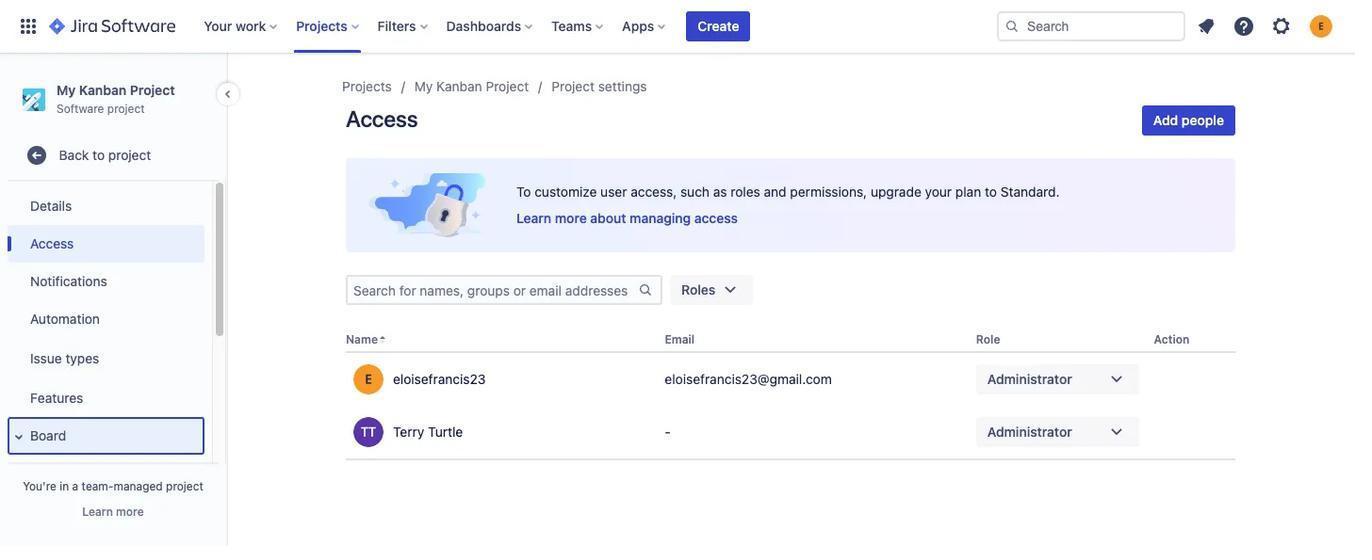 Task type: locate. For each thing, give the bounding box(es) containing it.
kanban inside my kanban project software project
[[79, 82, 127, 98]]

administrator
[[988, 372, 1073, 388], [988, 424, 1073, 440]]

0 horizontal spatial my
[[57, 82, 76, 98]]

administrator button up open user roles picker image
[[976, 365, 1139, 395]]

people
[[1182, 112, 1225, 128]]

1 administrator from the top
[[988, 372, 1073, 388]]

1 vertical spatial administrator
[[988, 424, 1073, 440]]

my inside my kanban project software project
[[57, 82, 76, 98]]

my kanban project link
[[415, 75, 529, 98]]

access down the details
[[30, 235, 74, 251]]

1 horizontal spatial access
[[346, 106, 418, 132]]

back
[[59, 147, 89, 163]]

details
[[30, 198, 72, 214]]

to right "back"
[[93, 147, 105, 163]]

kanban up "software"
[[79, 82, 127, 98]]

1 vertical spatial project
[[108, 147, 151, 163]]

search image
[[1005, 19, 1020, 34]]

you're
[[23, 480, 56, 494]]

your
[[925, 184, 952, 200]]

Search field
[[997, 11, 1186, 41]]

as
[[713, 184, 727, 200]]

issue types
[[30, 350, 99, 367]]

Search for names, groups or email addresses text field
[[348, 277, 638, 304]]

turtle
[[428, 425, 463, 441]]

open user roles picker image
[[1105, 369, 1128, 391]]

access
[[695, 210, 738, 226]]

group
[[4, 182, 205, 547]]

kanban
[[437, 78, 482, 94], [79, 82, 127, 98]]

0 vertical spatial administrator button
[[976, 365, 1139, 395]]

eloisefrancis23@gmail.com
[[665, 372, 832, 388]]

project right "managed"
[[166, 480, 204, 494]]

learn down team- on the left of page
[[82, 505, 113, 519]]

learn more about managing access
[[517, 210, 738, 226]]

0 horizontal spatial project
[[130, 82, 175, 98]]

1 administrator button from the top
[[976, 365, 1139, 395]]

my for my kanban project software project
[[57, 82, 76, 98]]

add
[[1154, 112, 1179, 128]]

standard.
[[1001, 184, 1060, 200]]

add people button
[[1142, 106, 1236, 136]]

notifications image
[[1195, 15, 1218, 38]]

access down projects link
[[346, 106, 418, 132]]

details link
[[8, 188, 205, 225]]

learn for learn more
[[82, 505, 113, 519]]

1 horizontal spatial kanban
[[437, 78, 482, 94]]

project right "software"
[[107, 102, 145, 116]]

managed
[[114, 480, 163, 494]]

kanban for my kanban project
[[437, 78, 482, 94]]

1 horizontal spatial project
[[486, 78, 529, 94]]

0 vertical spatial more
[[555, 210, 587, 226]]

kanban for my kanban project software project
[[79, 82, 127, 98]]

1 horizontal spatial more
[[555, 210, 587, 226]]

1 vertical spatial to
[[985, 184, 997, 200]]

roles
[[731, 184, 761, 200]]

learn inside button
[[82, 505, 113, 519]]

2 horizontal spatial project
[[552, 78, 595, 94]]

access
[[346, 106, 418, 132], [30, 235, 74, 251]]

1 horizontal spatial to
[[985, 184, 997, 200]]

to
[[93, 147, 105, 163], [985, 184, 997, 200]]

0 horizontal spatial access
[[30, 235, 74, 251]]

0 vertical spatial administrator
[[988, 372, 1073, 388]]

back to project
[[59, 147, 151, 163]]

0 horizontal spatial more
[[116, 505, 144, 519]]

project up back to project link
[[130, 82, 175, 98]]

administrator down role
[[988, 372, 1073, 388]]

administrator left open user roles picker image
[[988, 424, 1073, 440]]

project down primary element
[[486, 78, 529, 94]]

project
[[107, 102, 145, 116], [108, 147, 151, 163], [166, 480, 204, 494]]

open roles dropdown image
[[720, 279, 742, 302]]

administrator button
[[976, 365, 1139, 395], [976, 418, 1139, 448]]

project right "back"
[[108, 147, 151, 163]]

help image
[[1233, 15, 1256, 38]]

administrator button down open user roles picker icon
[[976, 418, 1139, 448]]

0 horizontal spatial kanban
[[79, 82, 127, 98]]

learn more about managing access link
[[517, 209, 738, 228]]

to right 'plan'
[[985, 184, 997, 200]]

add people
[[1154, 112, 1225, 128]]

2 administrator button from the top
[[976, 418, 1139, 448]]

1 vertical spatial more
[[116, 505, 144, 519]]

1 vertical spatial access
[[30, 235, 74, 251]]

settings
[[598, 78, 647, 94]]

project settings
[[552, 78, 647, 94]]

access inside group
[[30, 235, 74, 251]]

0 horizontal spatial to
[[93, 147, 105, 163]]

to
[[517, 184, 531, 200]]

create button
[[687, 11, 751, 41]]

about
[[591, 210, 626, 226]]

1 vertical spatial administrator button
[[976, 418, 1139, 448]]

1 horizontal spatial learn
[[517, 210, 552, 226]]

project left "settings"
[[552, 78, 595, 94]]

my up "software"
[[57, 82, 76, 98]]

administrator button for -
[[976, 418, 1139, 448]]

my
[[415, 78, 433, 94], [57, 82, 76, 98]]

issue
[[30, 350, 62, 367]]

more inside button
[[116, 505, 144, 519]]

a
[[72, 480, 78, 494]]

1 vertical spatial learn
[[82, 505, 113, 519]]

project
[[486, 78, 529, 94], [552, 78, 595, 94], [130, 82, 175, 98]]

project inside my kanban project software project
[[130, 82, 175, 98]]

more down customize
[[555, 210, 587, 226]]

name button
[[346, 333, 378, 347]]

my right the projects
[[415, 78, 433, 94]]

kanban down primary element
[[437, 78, 482, 94]]

eloisefrancis23
[[393, 372, 486, 388]]

more
[[555, 210, 587, 226], [116, 505, 144, 519]]

and
[[764, 184, 787, 200]]

role
[[976, 333, 1001, 347]]

0 horizontal spatial learn
[[82, 505, 113, 519]]

learn
[[517, 210, 552, 226], [82, 505, 113, 519]]

learn down to
[[517, 210, 552, 226]]

jira software image
[[49, 15, 176, 38], [49, 15, 176, 38]]

automation link
[[8, 301, 205, 339]]

0 vertical spatial project
[[107, 102, 145, 116]]

1 horizontal spatial my
[[415, 78, 433, 94]]

terry turtle
[[393, 425, 463, 441]]

more down "managed"
[[116, 505, 144, 519]]

kanban inside my kanban project link
[[437, 78, 482, 94]]

0 vertical spatial learn
[[517, 210, 552, 226]]

plan
[[956, 184, 982, 200]]

2 administrator from the top
[[988, 424, 1073, 440]]

your profile and settings image
[[1310, 15, 1333, 38]]



Task type: vqa. For each thing, say whether or not it's contained in the screenshot.
Created Recently link
no



Task type: describe. For each thing, give the bounding box(es) containing it.
people and their roles element
[[346, 328, 1236, 461]]

automation
[[30, 311, 100, 327]]

notifications
[[30, 273, 107, 289]]

primary element
[[11, 0, 997, 53]]

administrator for -
[[988, 424, 1073, 440]]

0 vertical spatial to
[[93, 147, 105, 163]]

2 vertical spatial project
[[166, 480, 204, 494]]

software
[[57, 102, 104, 116]]

upgrade
[[871, 184, 922, 200]]

name
[[346, 333, 378, 347]]

user
[[601, 184, 627, 200]]

create banner
[[0, 0, 1356, 53]]

create
[[698, 18, 740, 34]]

settings image
[[1271, 15, 1293, 38]]

you're in a team-managed project
[[23, 480, 204, 494]]

appswitcher icon image
[[17, 15, 40, 38]]

project for my kanban project
[[486, 78, 529, 94]]

project inside my kanban project software project
[[107, 102, 145, 116]]

learn for learn more about managing access
[[517, 210, 552, 226]]

features link
[[8, 380, 205, 418]]

more for learn more about managing access
[[555, 210, 587, 226]]

0 vertical spatial access
[[346, 106, 418, 132]]

learn more
[[82, 505, 144, 519]]

back to project link
[[8, 137, 219, 175]]

project for my kanban project software project
[[130, 82, 175, 98]]

my kanban project
[[415, 78, 529, 94]]

open user roles picker image
[[1105, 422, 1128, 444]]

projects
[[342, 78, 392, 94]]

features
[[30, 390, 83, 406]]

administrator button for eloisefrancis23@gmail.com
[[976, 365, 1139, 395]]

group containing details
[[4, 182, 205, 547]]

expand image
[[8, 426, 30, 449]]

access,
[[631, 184, 677, 200]]

customize
[[535, 184, 597, 200]]

learn more button
[[82, 505, 144, 520]]

types
[[65, 350, 99, 367]]

in
[[60, 480, 69, 494]]

issue types link
[[8, 339, 205, 380]]

project settings link
[[552, 75, 647, 98]]

projects link
[[342, 75, 392, 98]]

terry
[[393, 425, 424, 441]]

managing
[[630, 210, 691, 226]]

access link
[[8, 225, 205, 263]]

my kanban project software project
[[57, 82, 175, 116]]

my for my kanban project
[[415, 78, 433, 94]]

board button
[[8, 418, 205, 456]]

such
[[681, 184, 710, 200]]

email
[[665, 333, 695, 347]]

more for learn more
[[116, 505, 144, 519]]

to customize user access, such as roles and permissions, upgrade your plan to standard.
[[517, 184, 1060, 200]]

action
[[1154, 333, 1190, 347]]

board
[[30, 428, 66, 444]]

permissions,
[[790, 184, 867, 200]]

administrator for eloisefrancis23@gmail.com
[[988, 372, 1073, 388]]

notifications link
[[8, 263, 205, 301]]

team-
[[82, 480, 114, 494]]

-
[[665, 424, 671, 440]]



